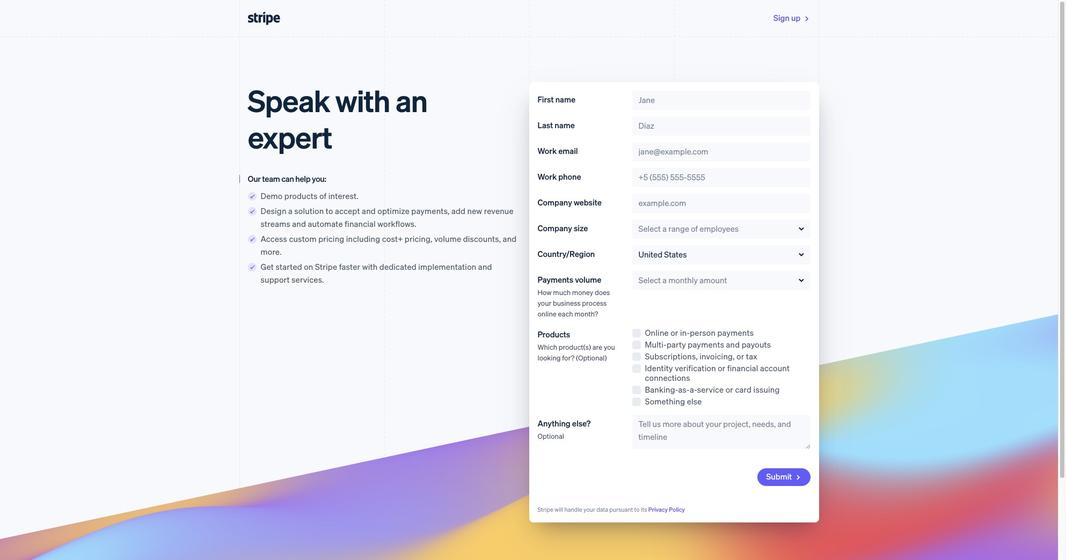 Task type: locate. For each thing, give the bounding box(es) containing it.
financial up the including
[[345, 219, 376, 229]]

0 vertical spatial payments
[[718, 328, 754, 338]]

sign
[[774, 12, 790, 23]]

1 vertical spatial payments
[[688, 339, 724, 350]]

1 horizontal spatial to
[[634, 506, 640, 514]]

with
[[335, 81, 390, 119], [362, 261, 378, 272]]

work email
[[538, 146, 578, 156]]

demo
[[261, 191, 283, 201]]

0 horizontal spatial stripe
[[315, 261, 337, 272]]

speak
[[248, 81, 330, 119]]

access
[[261, 234, 287, 244]]

products
[[284, 191, 318, 201]]

streams
[[261, 219, 290, 229]]

stripe logo link
[[246, 10, 282, 27]]

to left the its
[[634, 506, 640, 514]]

online or in-person payments
[[645, 328, 754, 338]]

optional
[[538, 432, 564, 441]]

help
[[295, 173, 311, 184]]

cost+
[[382, 234, 403, 244]]

pricing,
[[405, 234, 433, 244]]

to inside design a solution to accept and optimize payments, add new revenue streams and automate financial workflows.
[[326, 206, 333, 216]]

1 vertical spatial stripe
[[538, 506, 554, 514]]

design a solution to accept and optimize payments, add new revenue streams and automate financial workflows.
[[261, 206, 514, 229]]

1 horizontal spatial your
[[584, 506, 595, 514]]

dedicated
[[379, 261, 417, 272]]

expert
[[248, 118, 332, 156]]

discounts,
[[463, 234, 501, 244]]

services.
[[292, 274, 324, 285]]

to
[[326, 206, 333, 216], [634, 506, 640, 514]]

including
[[346, 234, 380, 244]]

financial down tax
[[727, 363, 758, 374]]

0 vertical spatial your
[[538, 299, 552, 308]]

interest.
[[328, 191, 359, 201]]

or inside identity verification or financial account connections
[[718, 363, 726, 374]]

account
[[760, 363, 790, 374]]

and right the discounts,
[[503, 234, 517, 244]]

design
[[261, 206, 286, 216]]

payments volume how much money does your business process online each month?
[[538, 274, 610, 318]]

0 vertical spatial to
[[326, 206, 333, 216]]

0 vertical spatial with
[[335, 81, 390, 119]]

with left an
[[335, 81, 390, 119]]

something
[[645, 396, 685, 407]]

0 vertical spatial stripe
[[315, 261, 337, 272]]

are
[[593, 343, 602, 352]]

person
[[690, 328, 716, 338]]

Jane text field
[[632, 91, 810, 110]]

or left card
[[726, 384, 733, 395]]

connections
[[645, 373, 690, 383]]

your down "how"
[[538, 299, 552, 308]]

and down the discounts,
[[478, 261, 492, 272]]

1 vertical spatial with
[[362, 261, 378, 272]]

stripe left will
[[538, 506, 554, 514]]

tax
[[746, 351, 758, 362]]

and inside get started on stripe faster with dedicated implementation and support services.
[[478, 261, 492, 272]]

pursuant
[[610, 506, 633, 514]]

1 vertical spatial your
[[584, 506, 595, 514]]

payments up payouts
[[718, 328, 754, 338]]

stripe
[[315, 261, 337, 272], [538, 506, 554, 514]]

card
[[735, 384, 752, 395]]

payments volume
[[538, 274, 602, 285]]

with right faster
[[362, 261, 378, 272]]

or down invoicing,
[[718, 363, 726, 374]]

payments down person
[[688, 339, 724, 350]]

0 horizontal spatial to
[[326, 206, 333, 216]]

solution
[[294, 206, 324, 216]]

1 horizontal spatial financial
[[727, 363, 758, 374]]

add
[[451, 206, 466, 216]]

its
[[641, 506, 647, 514]]

your left data
[[584, 506, 595, 514]]

financial
[[345, 219, 376, 229], [727, 363, 758, 374]]

payments
[[718, 328, 754, 338], [688, 339, 724, 350]]

a
[[288, 206, 293, 216]]

1 vertical spatial to
[[634, 506, 640, 514]]

stripe logo image
[[248, 12, 280, 25]]

service
[[697, 384, 724, 395]]

1 vertical spatial financial
[[727, 363, 758, 374]]

will
[[555, 506, 563, 514]]

in-
[[680, 328, 690, 338]]

0 vertical spatial financial
[[345, 219, 376, 229]]

stripe inside get started on stripe faster with dedicated implementation and support services.
[[315, 261, 337, 272]]

company website
[[538, 197, 602, 208]]

0 horizontal spatial financial
[[345, 219, 376, 229]]

country/region
[[538, 249, 595, 259]]

subscriptions, invoicing, or tax
[[645, 351, 758, 362]]

stripe will handle your data pursuant to its privacy policy
[[538, 506, 685, 514]]

verification
[[675, 363, 716, 374]]

products
[[538, 329, 570, 340]]

banking-as-a-service or card issuing
[[645, 384, 780, 395]]

last name
[[538, 120, 575, 130]]

does
[[595, 288, 610, 297]]

to up automate
[[326, 206, 333, 216]]

identity verification or financial account connections
[[645, 363, 790, 383]]

submit button
[[758, 469, 810, 486]]

0 horizontal spatial your
[[538, 299, 552, 308]]

stripe right the on
[[315, 261, 337, 272]]

of
[[319, 191, 327, 201]]



Task type: describe. For each thing, give the bounding box(es) containing it.
subscriptions,
[[645, 351, 698, 362]]

handle
[[565, 506, 582, 514]]

pricing
[[318, 234, 344, 244]]

revenue
[[484, 206, 514, 216]]

privacy
[[649, 506, 668, 514]]

much
[[553, 288, 571, 297]]

more.
[[261, 246, 282, 257]]

get started on stripe faster with dedicated implementation and support services.
[[261, 261, 492, 285]]

first name
[[538, 94, 576, 105]]

policy
[[669, 506, 685, 514]]

or left in-
[[671, 328, 678, 338]]

for?
[[562, 353, 575, 362]]

team
[[262, 173, 280, 184]]

Tell us more about your project, needs, and timeline text field
[[632, 415, 810, 449]]

online
[[645, 328, 669, 338]]

how
[[538, 288, 552, 297]]

something else
[[645, 396, 702, 407]]

(optional)
[[576, 353, 607, 362]]

privacy policy link
[[649, 506, 685, 514]]

our
[[248, 173, 261, 184]]

invoicing,
[[700, 351, 735, 362]]

financial inside design a solution to accept and optimize payments, add new revenue streams and automate financial workflows.
[[345, 219, 376, 229]]

up
[[791, 12, 801, 23]]

product(s)
[[559, 343, 591, 352]]

custom
[[289, 234, 317, 244]]

and inside access custom pricing including cost+ pricing, volume discounts, and more.
[[503, 234, 517, 244]]

new
[[467, 206, 482, 216]]

process
[[582, 299, 607, 308]]

faster
[[339, 261, 360, 272]]

can
[[281, 173, 294, 184]]

banking-
[[645, 384, 678, 395]]

money
[[572, 288, 593, 297]]

with inside speak with an expert
[[335, 81, 390, 119]]

company size
[[538, 223, 588, 234]]

payouts
[[742, 339, 771, 350]]

Diaz text field
[[632, 117, 810, 136]]

and up invoicing,
[[726, 339, 740, 350]]

or left tax
[[737, 351, 744, 362]]

data
[[597, 506, 608, 514]]

get
[[261, 261, 274, 272]]

implementation
[[418, 261, 477, 272]]

payments,
[[411, 206, 450, 216]]

with inside get started on stripe faster with dedicated implementation and support services.
[[362, 261, 378, 272]]

our team can help you:
[[248, 173, 326, 184]]

and up custom
[[292, 219, 306, 229]]

volume
[[434, 234, 461, 244]]

multi-party payments and payouts
[[645, 339, 771, 350]]

on
[[304, 261, 313, 272]]

you:
[[312, 173, 326, 184]]

your inside payments volume how much money does your business process online each month?
[[538, 299, 552, 308]]

sign up link
[[774, 10, 810, 27]]

optimize
[[378, 206, 410, 216]]

example.com text field
[[632, 194, 810, 213]]

and right accept
[[362, 206, 376, 216]]

work phone
[[538, 171, 581, 182]]

accept
[[335, 206, 360, 216]]

identity
[[645, 363, 673, 374]]

submit
[[766, 471, 794, 482]]

speak with an expert
[[248, 81, 428, 156]]

demo products of interest.
[[261, 191, 359, 201]]

workflows.
[[378, 219, 416, 229]]

a-
[[690, 384, 697, 395]]

you
[[604, 343, 615, 352]]

looking
[[538, 353, 561, 362]]

jane@example.com text field
[[632, 142, 810, 162]]

started
[[276, 261, 302, 272]]

which
[[538, 343, 557, 352]]

1 horizontal spatial stripe
[[538, 506, 554, 514]]

an
[[396, 81, 428, 119]]

financial inside identity verification or financial account connections
[[727, 363, 758, 374]]

support
[[261, 274, 290, 285]]

online
[[538, 309, 557, 318]]

party
[[667, 339, 686, 350]]

anything else?
[[538, 418, 591, 429]]

anything else? optional
[[538, 418, 591, 441]]

business
[[553, 299, 581, 308]]

as-
[[678, 384, 690, 395]]

issuing
[[754, 384, 780, 395]]



Task type: vqa. For each thing, say whether or not it's contained in the screenshot.
Job level
no



